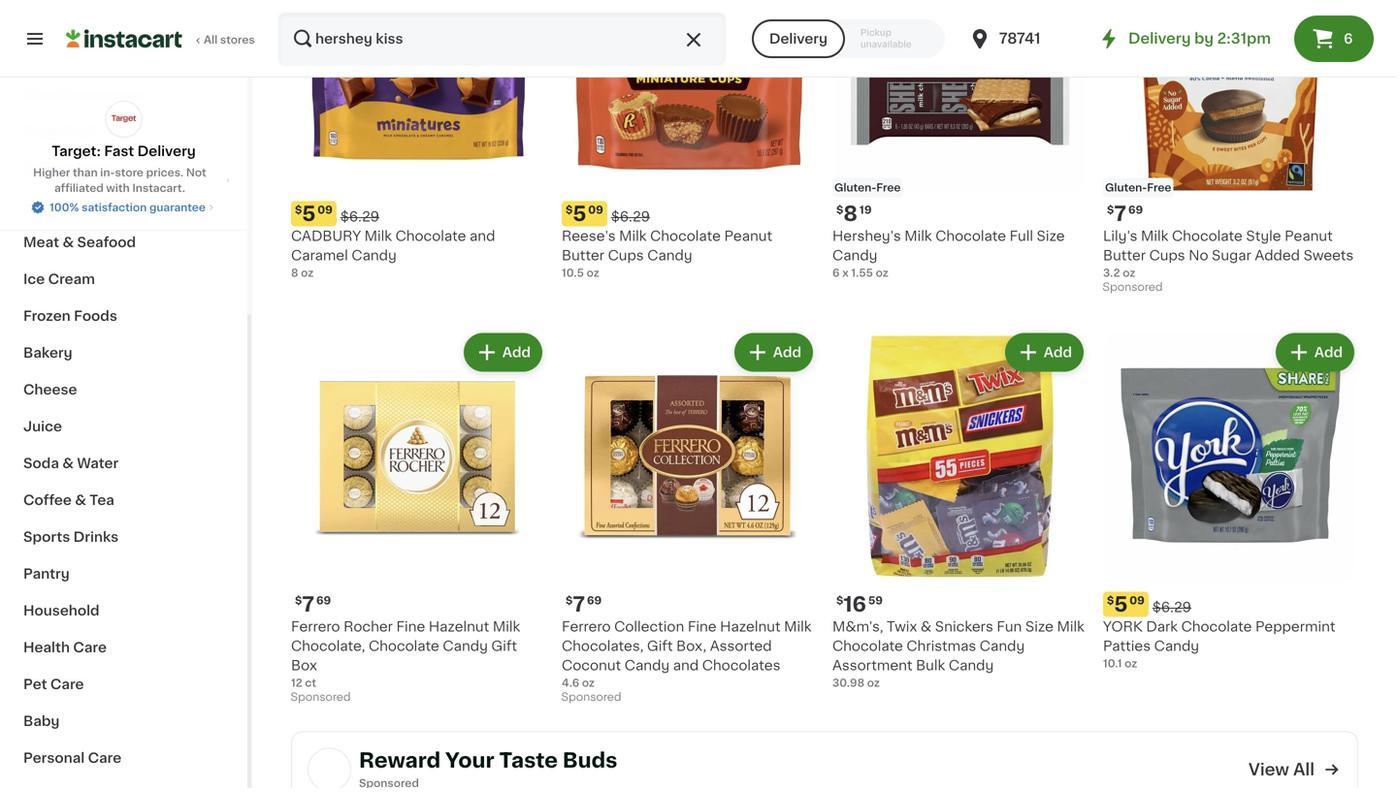 Task type: vqa. For each thing, say whether or not it's contained in the screenshot.
second Peanut
yes



Task type: describe. For each thing, give the bounding box(es) containing it.
ferrero rocher fine hazelnut milk chocolate, chocolate candy gift box 12 ct
[[291, 620, 520, 689]]

09 for york dark chocolate peppermint patties candy
[[1130, 596, 1145, 606]]

reese's
[[562, 229, 616, 243]]

5 for cadbury milk chocolate and caramel candy
[[302, 204, 316, 224]]

target: fast delivery link
[[52, 101, 196, 161]]

milk inside m&m's, twix & snickers fun size milk chocolate christmas candy assortment bulk candy 30.98 oz
[[1057, 620, 1085, 634]]

16
[[843, 595, 866, 615]]

09 for 5
[[588, 205, 603, 215]]

snacks
[[23, 199, 74, 212]]

christmas
[[907, 640, 976, 653]]

candy inside reese's milk chocolate peanut butter cups candy 10.5 oz
[[647, 249, 692, 262]]

cadbury
[[291, 229, 361, 243]]

twix
[[887, 620, 917, 634]]

chocolate inside 'hershey's milk chocolate full size candy 6 x 1.55 oz'
[[936, 229, 1006, 243]]

gluten-free for 7
[[1105, 182, 1172, 193]]

bakery
[[23, 346, 72, 360]]

health care
[[23, 641, 107, 655]]

Search field
[[279, 14, 725, 64]]

10.5
[[562, 268, 584, 278]]

$ 8 19
[[836, 204, 872, 224]]

ice
[[23, 273, 45, 286]]

in-
[[100, 167, 115, 178]]

chocolate inside reese's milk chocolate peanut butter cups candy 10.5 oz
[[650, 229, 721, 243]]

delivery by 2:31pm link
[[1097, 27, 1271, 50]]

pet care
[[23, 678, 84, 692]]

& for coffee
[[75, 494, 86, 507]]

box,
[[676, 640, 706, 653]]

$ 16 59
[[836, 595, 883, 615]]

69 for milk
[[1128, 205, 1143, 215]]

5 for york dark chocolate peppermint patties candy
[[1114, 595, 1128, 615]]

product group containing 16
[[832, 329, 1088, 691]]

ferrero for ferrero rocher fine hazelnut milk chocolate, chocolate candy gift box
[[291, 620, 340, 634]]

lily's milk chocolate style peanut butter cups no sugar added sweets 3.2 oz
[[1103, 229, 1354, 278]]

health care link
[[12, 630, 236, 667]]

target: fast delivery
[[52, 145, 196, 158]]

2:31pm
[[1217, 32, 1271, 46]]

milk inside 'hershey's milk chocolate full size candy 6 x 1.55 oz'
[[905, 229, 932, 243]]

m&m's,
[[832, 620, 883, 634]]

with
[[106, 183, 130, 194]]

pantry
[[23, 568, 70, 581]]

buds
[[563, 751, 617, 771]]

product group containing 5
[[1103, 329, 1358, 672]]

free for 8
[[876, 182, 901, 193]]

oz inside "lily's milk chocolate style peanut butter cups no sugar added sweets 3.2 oz"
[[1123, 268, 1136, 278]]

gluten-free for 8
[[834, 182, 901, 193]]

satisfaction
[[82, 202, 147, 213]]

$ 7 69 for ferrero rocher fine hazelnut milk chocolate, chocolate candy gift box
[[295, 595, 331, 615]]

fresh vegetables link
[[12, 77, 236, 114]]

oz inside $ 5 09 $6.29 york dark chocolate peppermint patties candy 10.1 oz
[[1125, 659, 1137, 669]]

peanut inside "lily's milk chocolate style peanut butter cups no sugar added sweets 3.2 oz"
[[1285, 229, 1333, 243]]

gluten- for 7
[[1105, 182, 1147, 193]]

12
[[291, 678, 302, 689]]

bakery link
[[12, 335, 236, 372]]

peanut inside reese's milk chocolate peanut butter cups candy 10.5 oz
[[724, 229, 772, 243]]

& for snacks
[[77, 199, 89, 212]]

sugar
[[1212, 249, 1251, 262]]

$ inside $ 5 09 $6.29 cadbury milk chocolate and caramel candy 8 oz
[[295, 205, 302, 215]]

cups inside reese's milk chocolate peanut butter cups candy 10.5 oz
[[608, 249, 644, 262]]

reward your taste buds image
[[308, 749, 351, 789]]

vegetables
[[66, 88, 145, 102]]

6 inside button
[[1344, 32, 1353, 46]]

chocolate inside $ 5 09 $6.29 cadbury milk chocolate and caramel candy 8 oz
[[395, 229, 466, 243]]

meat & seafood link
[[12, 224, 236, 261]]

100% satisfaction guarantee
[[50, 202, 206, 213]]

style
[[1246, 229, 1281, 243]]

78741
[[999, 32, 1041, 46]]

assortment
[[832, 659, 913, 673]]

personal care
[[23, 752, 121, 766]]

meat & seafood
[[23, 236, 136, 249]]

sports drinks link
[[12, 519, 236, 556]]

m&m's, twix & snickers fun size milk chocolate christmas candy assortment bulk candy 30.98 oz
[[832, 620, 1085, 689]]

chocolates
[[702, 659, 780, 673]]

snickers
[[935, 620, 993, 634]]

1 add button from the left
[[465, 335, 540, 370]]

peppermint
[[1255, 620, 1336, 634]]

delivery by 2:31pm
[[1128, 32, 1271, 46]]

care for personal care
[[88, 752, 121, 766]]

$ up chocolates,
[[566, 596, 573, 606]]

soda
[[23, 457, 59, 471]]

reese's milk chocolate peanut butter cups candy 10.5 oz
[[562, 229, 772, 278]]

candy inside 'hershey's milk chocolate full size candy 6 x 1.55 oz'
[[832, 249, 878, 262]]

fruit
[[66, 125, 98, 139]]

added
[[1255, 249, 1300, 262]]

store
[[115, 167, 144, 178]]

instacart.
[[132, 183, 185, 194]]

$ inside $ 16 59
[[836, 596, 843, 606]]

milk inside reese's milk chocolate peanut butter cups candy 10.5 oz
[[619, 229, 647, 243]]

eggs
[[79, 162, 114, 176]]

8 inside $ 5 09 $6.29 cadbury milk chocolate and caramel candy 8 oz
[[291, 268, 298, 278]]

frozen foods link
[[12, 298, 236, 335]]

bulk
[[916, 659, 945, 673]]

78741 button
[[968, 12, 1084, 66]]

oz inside 'hershey's milk chocolate full size candy 6 x 1.55 oz'
[[876, 268, 888, 278]]

ice cream
[[23, 273, 95, 286]]

1 horizontal spatial 8
[[843, 204, 858, 224]]

care for health care
[[73, 641, 107, 655]]

your
[[445, 751, 494, 771]]

collection
[[614, 620, 684, 634]]

6 button
[[1294, 16, 1374, 62]]

dairy & eggs link
[[12, 150, 236, 187]]

0 horizontal spatial delivery
[[137, 145, 196, 158]]

7 for ferrero collection fine hazelnut milk chocolates, gift box, assorted coconut candy and chocolates
[[573, 595, 585, 615]]

$ 7 69 for ferrero collection fine hazelnut milk chocolates, gift box, assorted coconut candy and chocolates
[[566, 595, 602, 615]]

delivery button
[[752, 19, 845, 58]]

4.6
[[562, 678, 579, 689]]

1 vertical spatial all
[[1293, 762, 1315, 779]]

lily's
[[1103, 229, 1138, 243]]

juice
[[23, 420, 62, 434]]

instacart logo image
[[66, 27, 182, 50]]

guarantee
[[149, 202, 206, 213]]

cheese link
[[12, 372, 236, 408]]

higher
[[33, 167, 70, 178]]

$ up the chocolate,
[[295, 596, 302, 606]]

$5.09 original price: $6.29 element for cups
[[562, 201, 817, 227]]

10.1
[[1103, 659, 1122, 669]]

$ inside $ 5 09
[[566, 205, 573, 215]]

fresh fruit
[[23, 125, 98, 139]]

5 for 5
[[573, 204, 586, 224]]



Task type: locate. For each thing, give the bounding box(es) containing it.
3 add from the left
[[1044, 346, 1072, 359]]

$5.09 original price: $6.29 element for milk
[[291, 201, 546, 227]]

drinks
[[73, 531, 119, 544]]

$5.09 original price: $6.29 element up reese's milk chocolate peanut butter cups candy 10.5 oz
[[562, 201, 817, 227]]

& down affiliated
[[77, 199, 89, 212]]

1 horizontal spatial 5
[[573, 204, 586, 224]]

1 vertical spatial 8
[[291, 268, 298, 278]]

1 horizontal spatial 7
[[573, 595, 585, 615]]

$ 7 69 for lily's milk chocolate style peanut butter cups no sugar added sweets
[[1107, 204, 1143, 224]]

coffee & tea
[[23, 494, 114, 507]]

hazelnut inside ferrero rocher fine hazelnut milk chocolate, chocolate candy gift box 12 ct
[[429, 620, 489, 634]]

5 up the york on the bottom of page
[[1114, 595, 1128, 615]]

0 horizontal spatial 69
[[316, 596, 331, 606]]

ferrero up the chocolate,
[[291, 620, 340, 634]]

size right 'full'
[[1037, 229, 1065, 243]]

ferrero up chocolates,
[[562, 620, 611, 634]]

oz down "assortment"
[[867, 678, 880, 689]]

1 horizontal spatial cups
[[1149, 249, 1185, 262]]

59
[[868, 596, 883, 606]]

oz down coconut
[[582, 678, 595, 689]]

fine up box,
[[688, 620, 717, 634]]

cream
[[48, 273, 95, 286]]

1 fresh from the top
[[23, 88, 62, 102]]

1 vertical spatial size
[[1025, 620, 1054, 634]]

1.55
[[851, 268, 873, 278]]

2 horizontal spatial 09
[[1130, 596, 1145, 606]]

gift inside "ferrero collection fine hazelnut milk chocolates, gift box, assorted coconut candy and chocolates 4.6 oz"
[[647, 640, 673, 653]]

care for pet care
[[50, 678, 84, 692]]

1 horizontal spatial delivery
[[769, 32, 828, 46]]

& inside m&m's, twix & snickers fun size milk chocolate christmas candy assortment bulk candy 30.98 oz
[[921, 620, 932, 634]]

oz inside m&m's, twix & snickers fun size milk chocolate christmas candy assortment bulk candy 30.98 oz
[[867, 678, 880, 689]]

0 horizontal spatial 09
[[318, 205, 333, 215]]

size inside m&m's, twix & snickers fun size milk chocolate christmas candy assortment bulk candy 30.98 oz
[[1025, 620, 1054, 634]]

2 hazelnut from the left
[[720, 620, 781, 634]]

100% satisfaction guarantee button
[[30, 196, 217, 215]]

& down target:
[[64, 162, 76, 176]]

health
[[23, 641, 70, 655]]

& right twix
[[921, 620, 932, 634]]

add button
[[465, 335, 540, 370], [736, 335, 811, 370], [1007, 335, 1082, 370], [1278, 335, 1352, 370]]

fine for collection
[[688, 620, 717, 634]]

care
[[73, 641, 107, 655], [50, 678, 84, 692], [88, 752, 121, 766]]

milk
[[364, 229, 392, 243], [619, 229, 647, 243], [905, 229, 932, 243], [1141, 229, 1169, 243], [493, 620, 520, 634], [784, 620, 812, 634], [1057, 620, 1085, 634]]

gluten-free up 19
[[834, 182, 901, 193]]

7 up chocolates,
[[573, 595, 585, 615]]

care right pet
[[50, 678, 84, 692]]

all stores
[[204, 34, 255, 45]]

butter down lily's at the top right of the page
[[1103, 249, 1146, 262]]

09 inside $ 5 09 $6.29 york dark chocolate peppermint patties candy 10.1 oz
[[1130, 596, 1145, 606]]

cups down reese's
[[608, 249, 644, 262]]

& right soda
[[62, 457, 74, 471]]

1 horizontal spatial ferrero
[[562, 620, 611, 634]]

2 horizontal spatial $ 7 69
[[1107, 204, 1143, 224]]

& inside the soda & water link
[[62, 457, 74, 471]]

gift inside ferrero rocher fine hazelnut milk chocolate, chocolate candy gift box 12 ct
[[491, 640, 517, 653]]

fresh fruit link
[[12, 114, 236, 150]]

1 horizontal spatial hazelnut
[[720, 620, 781, 634]]

milk inside $ 5 09 $6.29 cadbury milk chocolate and caramel candy 8 oz
[[364, 229, 392, 243]]

& left the tea
[[75, 494, 86, 507]]

1 gluten- from the left
[[834, 182, 876, 193]]

1 add from the left
[[502, 346, 531, 359]]

peanut
[[724, 229, 772, 243], [1285, 229, 1333, 243]]

09 up the york on the bottom of page
[[1130, 596, 1145, 606]]

1 fine from the left
[[396, 620, 425, 634]]

$5.09 original price: $6.29 element up cadbury
[[291, 201, 546, 227]]

pet care link
[[12, 667, 236, 703]]

chocolates,
[[562, 640, 644, 653]]

snacks & candy
[[23, 199, 138, 212]]

ferrero
[[291, 620, 340, 634], [562, 620, 611, 634]]

$6.29 for cadbury
[[340, 210, 379, 224]]

1 free from the left
[[876, 182, 901, 193]]

delivery for delivery
[[769, 32, 828, 46]]

1 horizontal spatial free
[[1147, 182, 1172, 193]]

view
[[1249, 762, 1289, 779]]

5
[[302, 204, 316, 224], [573, 204, 586, 224], [1114, 595, 1128, 615]]

& inside snacks & candy link
[[77, 199, 89, 212]]

2 fine from the left
[[688, 620, 717, 634]]

2 butter from the left
[[1103, 249, 1146, 262]]

0 horizontal spatial all
[[204, 34, 218, 45]]

2 vertical spatial care
[[88, 752, 121, 766]]

$ 7 69 up lily's at the top right of the page
[[1107, 204, 1143, 224]]

$ up the york on the bottom of page
[[1107, 596, 1114, 606]]

soda & water link
[[12, 445, 236, 482]]

$ inside $ 5 09 $6.29 york dark chocolate peppermint patties candy 10.1 oz
[[1107, 596, 1114, 606]]

& for meat
[[63, 236, 74, 249]]

reward
[[359, 751, 441, 771]]

target: fast delivery logo image
[[105, 101, 142, 138]]

sports drinks
[[23, 531, 119, 544]]

hazelnut for assorted
[[720, 620, 781, 634]]

$6.29 inside $ 5 09 $6.29 york dark chocolate peppermint patties candy 10.1 oz
[[1152, 601, 1191, 615]]

5 inside $ 5 09 $6.29 cadbury milk chocolate and caramel candy 8 oz
[[302, 204, 316, 224]]

2 free from the left
[[1147, 182, 1172, 193]]

1 ferrero from the left
[[291, 620, 340, 634]]

0 horizontal spatial butter
[[562, 249, 605, 262]]

1 horizontal spatial fine
[[688, 620, 717, 634]]

dairy
[[23, 162, 61, 176]]

1 hazelnut from the left
[[429, 620, 489, 634]]

$5.09 original price: $6.29 element
[[291, 201, 546, 227], [562, 201, 817, 227], [1103, 592, 1358, 618]]

4 add from the left
[[1314, 346, 1343, 359]]

7 up the chocolate,
[[302, 595, 314, 615]]

pet
[[23, 678, 47, 692]]

fine inside "ferrero collection fine hazelnut milk chocolates, gift box, assorted coconut candy and chocolates 4.6 oz"
[[688, 620, 717, 634]]

affiliated
[[54, 183, 104, 194]]

oz right 3.2
[[1123, 268, 1136, 278]]

hazelnut for gift
[[429, 620, 489, 634]]

sponsored badge image down 3.2
[[1103, 282, 1162, 293]]

cups inside "lily's milk chocolate style peanut butter cups no sugar added sweets 3.2 oz"
[[1149, 249, 1185, 262]]

frozen foods
[[23, 309, 117, 323]]

8 left 19
[[843, 204, 858, 224]]

$
[[295, 205, 302, 215], [566, 205, 573, 215], [836, 205, 843, 215], [1107, 205, 1114, 215], [295, 596, 302, 606], [566, 596, 573, 606], [836, 596, 843, 606], [1107, 596, 1114, 606]]

care down baby link
[[88, 752, 121, 766]]

2 fresh from the top
[[23, 125, 62, 139]]

oz down patties
[[1125, 659, 1137, 669]]

1 vertical spatial care
[[50, 678, 84, 692]]

0 horizontal spatial $6.29
[[340, 210, 379, 224]]

butter inside reese's milk chocolate peanut butter cups candy 10.5 oz
[[562, 249, 605, 262]]

7 for ferrero rocher fine hazelnut milk chocolate, chocolate candy gift box
[[302, 595, 314, 615]]

ferrero collection fine hazelnut milk chocolates, gift box, assorted coconut candy and chocolates 4.6 oz
[[562, 620, 812, 689]]

2 gluten- from the left
[[1105, 182, 1147, 193]]

1 vertical spatial 6
[[832, 268, 840, 278]]

2 horizontal spatial $6.29
[[1152, 601, 1191, 615]]

snacks & candy link
[[12, 187, 236, 224]]

0 vertical spatial care
[[73, 641, 107, 655]]

butter down reese's
[[562, 249, 605, 262]]

$ up m&m's,
[[836, 596, 843, 606]]

chocolate inside m&m's, twix & snickers fun size milk chocolate christmas candy assortment bulk candy 30.98 oz
[[832, 640, 903, 653]]

0 horizontal spatial cups
[[608, 249, 644, 262]]

$6.29 inside $ 5 09 $6.29 cadbury milk chocolate and caramel candy 8 oz
[[340, 210, 379, 224]]

$ up lily's at the top right of the page
[[1107, 205, 1114, 215]]

2 peanut from the left
[[1285, 229, 1333, 243]]

coconut
[[562, 659, 621, 673]]

sponsored badge image for lily's milk chocolate style peanut butter cups no sugar added sweets
[[1103, 282, 1162, 293]]

not
[[186, 167, 206, 178]]

size right the fun
[[1025, 620, 1054, 634]]

add
[[502, 346, 531, 359], [773, 346, 801, 359], [1044, 346, 1072, 359], [1314, 346, 1343, 359]]

09 inside $ 5 09
[[588, 205, 603, 215]]

0 vertical spatial all
[[204, 34, 218, 45]]

1 horizontal spatial peanut
[[1285, 229, 1333, 243]]

69 up lily's at the top right of the page
[[1128, 205, 1143, 215]]

1 vertical spatial and
[[673, 659, 699, 673]]

sponsored badge image for ferrero collection fine hazelnut milk chocolates, gift box, assorted coconut candy and chocolates
[[562, 693, 620, 704]]

09 for cadbury milk chocolate and caramel candy
[[318, 205, 333, 215]]

$ left 19
[[836, 205, 843, 215]]

2 horizontal spatial $5.09 original price: $6.29 element
[[1103, 592, 1358, 618]]

4 add button from the left
[[1278, 335, 1352, 370]]

cups left no
[[1149, 249, 1185, 262]]

ferrero for ferrero collection fine hazelnut milk chocolates, gift box, assorted coconut candy and chocolates
[[562, 620, 611, 634]]

oz right 10.5
[[587, 268, 599, 278]]

free up "lily's milk chocolate style peanut butter cups no sugar added sweets 3.2 oz"
[[1147, 182, 1172, 193]]

frozen
[[23, 309, 71, 323]]

2 add from the left
[[773, 346, 801, 359]]

taste
[[499, 751, 558, 771]]

fresh up 'dairy' in the left top of the page
[[23, 125, 62, 139]]

$6.29 up cadbury
[[340, 210, 379, 224]]

1 horizontal spatial and
[[673, 659, 699, 673]]

ct
[[305, 678, 316, 689]]

69 for collection
[[587, 596, 602, 606]]

oz inside $ 5 09 $6.29 cadbury milk chocolate and caramel candy 8 oz
[[301, 268, 314, 278]]

delivery for delivery by 2:31pm
[[1128, 32, 1191, 46]]

full
[[1010, 229, 1033, 243]]

candy inside "ferrero collection fine hazelnut milk chocolates, gift box, assorted coconut candy and chocolates 4.6 oz"
[[625, 659, 670, 673]]

juice link
[[12, 408, 236, 445]]

1 horizontal spatial sponsored badge image
[[562, 693, 620, 704]]

0 horizontal spatial 5
[[302, 204, 316, 224]]

1 gluten-free from the left
[[834, 182, 901, 193]]

0 horizontal spatial fine
[[396, 620, 425, 634]]

stores
[[220, 34, 255, 45]]

ferrero inside ferrero rocher fine hazelnut milk chocolate, chocolate candy gift box 12 ct
[[291, 620, 340, 634]]

69
[[1128, 205, 1143, 215], [316, 596, 331, 606], [587, 596, 602, 606]]

1 horizontal spatial butter
[[1103, 249, 1146, 262]]

7 for lily's milk chocolate style peanut butter cups no sugar added sweets
[[1114, 204, 1126, 224]]

$6.29
[[340, 210, 379, 224], [611, 210, 650, 224], [1152, 601, 1191, 615]]

1 gift from the left
[[491, 640, 517, 653]]

gluten- up 19
[[834, 182, 876, 193]]

2 horizontal spatial 5
[[1114, 595, 1128, 615]]

&
[[64, 162, 76, 176], [77, 199, 89, 212], [63, 236, 74, 249], [62, 457, 74, 471], [75, 494, 86, 507], [921, 620, 932, 634]]

0 vertical spatial fresh
[[23, 88, 62, 102]]

$ 5 09
[[566, 204, 603, 224]]

$ 5 09 $6.29 york dark chocolate peppermint patties candy 10.1 oz
[[1103, 595, 1336, 669]]

1 horizontal spatial 09
[[588, 205, 603, 215]]

by
[[1194, 32, 1214, 46]]

milk inside "lily's milk chocolate style peanut butter cups no sugar added sweets 3.2 oz"
[[1141, 229, 1169, 243]]

& right meat
[[63, 236, 74, 249]]

chocolate inside "lily's milk chocolate style peanut butter cups no sugar added sweets 3.2 oz"
[[1172, 229, 1243, 243]]

1 vertical spatial fresh
[[23, 125, 62, 139]]

ferrero inside "ferrero collection fine hazelnut milk chocolates, gift box, assorted coconut candy and chocolates 4.6 oz"
[[562, 620, 611, 634]]

assorted
[[710, 640, 772, 653]]

09 up reese's
[[588, 205, 603, 215]]

0 horizontal spatial gluten-
[[834, 182, 876, 193]]

sponsored badge image down ct
[[291, 693, 350, 704]]

oz inside "ferrero collection fine hazelnut milk chocolates, gift box, assorted coconut candy and chocolates 4.6 oz"
[[582, 678, 595, 689]]

fresh for fresh vegetables
[[23, 88, 62, 102]]

fresh
[[23, 88, 62, 102], [23, 125, 62, 139]]

2 gluten-free from the left
[[1105, 182, 1172, 193]]

free for 7
[[1147, 182, 1172, 193]]

cheese
[[23, 383, 77, 397]]

69 for rocher
[[316, 596, 331, 606]]

ice cream link
[[12, 261, 236, 298]]

and inside "ferrero collection fine hazelnut milk chocolates, gift box, assorted coconut candy and chocolates 4.6 oz"
[[673, 659, 699, 673]]

$ up cadbury
[[295, 205, 302, 215]]

$6.29 inside $5.09 original price: $6.29 element
[[611, 210, 650, 224]]

$6.29 up dark at the bottom of the page
[[1152, 601, 1191, 615]]

higher than in-store prices. not affiliated with instacart.
[[33, 167, 206, 194]]

all left stores
[[204, 34, 218, 45]]

0 horizontal spatial hazelnut
[[429, 620, 489, 634]]

0 horizontal spatial gift
[[491, 640, 517, 653]]

8 down caramel
[[291, 268, 298, 278]]

& inside coffee & tea link
[[75, 494, 86, 507]]

2 horizontal spatial 69
[[1128, 205, 1143, 215]]

chocolate inside $ 5 09 $6.29 york dark chocolate peppermint patties candy 10.1 oz
[[1181, 620, 1252, 634]]

soda & water
[[23, 457, 119, 471]]

0 horizontal spatial sponsored badge image
[[291, 693, 350, 704]]

chocolate inside ferrero rocher fine hazelnut milk chocolate, chocolate candy gift box 12 ct
[[369, 640, 439, 653]]

2 horizontal spatial sponsored badge image
[[1103, 282, 1162, 293]]

sponsored badge image for ferrero rocher fine hazelnut milk chocolate, chocolate candy gift box
[[291, 693, 350, 704]]

None search field
[[277, 12, 727, 66]]

3.2
[[1103, 268, 1120, 278]]

free up hershey's
[[876, 182, 901, 193]]

2 gift from the left
[[647, 640, 673, 653]]

5 up cadbury
[[302, 204, 316, 224]]

$5.09 original price: $6.29 element for dark
[[1103, 592, 1358, 618]]

7 up lily's at the top right of the page
[[1114, 204, 1126, 224]]

1 horizontal spatial all
[[1293, 762, 1315, 779]]

sports
[[23, 531, 70, 544]]

butter inside "lily's milk chocolate style peanut butter cups no sugar added sweets 3.2 oz"
[[1103, 249, 1146, 262]]

view all
[[1249, 762, 1315, 779]]

09 inside $ 5 09 $6.29 cadbury milk chocolate and caramel candy 8 oz
[[318, 205, 333, 215]]

1 horizontal spatial gluten-
[[1105, 182, 1147, 193]]

gluten- for 8
[[834, 182, 876, 193]]

candy inside ferrero rocher fine hazelnut milk chocolate, chocolate candy gift box 12 ct
[[443, 640, 488, 653]]

$6.29 up reese's
[[611, 210, 650, 224]]

delivery
[[1128, 32, 1191, 46], [769, 32, 828, 46], [137, 145, 196, 158]]

oz inside reese's milk chocolate peanut butter cups candy 10.5 oz
[[587, 268, 599, 278]]

1 horizontal spatial 6
[[1344, 32, 1353, 46]]

1 horizontal spatial $6.29
[[611, 210, 650, 224]]

butter
[[562, 249, 605, 262], [1103, 249, 1146, 262]]

personal
[[23, 752, 85, 766]]

and inside $ 5 09 $6.29 cadbury milk chocolate and caramel candy 8 oz
[[470, 229, 495, 243]]

dairy & eggs
[[23, 162, 114, 176]]

69 up the chocolate,
[[316, 596, 331, 606]]

$6.29 for york
[[1152, 601, 1191, 615]]

gluten- up lily's at the top right of the page
[[1105, 182, 1147, 193]]

$ up reese's
[[566, 205, 573, 215]]

hazelnut inside "ferrero collection fine hazelnut milk chocolates, gift box, assorted coconut candy and chocolates 4.6 oz"
[[720, 620, 781, 634]]

5 up reese's
[[573, 204, 586, 224]]

1 horizontal spatial gluten-free
[[1105, 182, 1172, 193]]

09
[[318, 205, 333, 215], [588, 205, 603, 215], [1130, 596, 1145, 606]]

hershey's milk chocolate full size candy 6 x 1.55 oz
[[832, 229, 1065, 278]]

$5.09 original price: $6.29 element up peppermint
[[1103, 592, 1358, 618]]

0 horizontal spatial and
[[470, 229, 495, 243]]

0 horizontal spatial free
[[876, 182, 901, 193]]

seafood
[[77, 236, 136, 249]]

1 horizontal spatial 69
[[587, 596, 602, 606]]

x
[[842, 268, 849, 278]]

0 horizontal spatial peanut
[[724, 229, 772, 243]]

69 up chocolates,
[[587, 596, 602, 606]]

& for dairy
[[64, 162, 76, 176]]

delivery inside 'button'
[[769, 32, 828, 46]]

1 horizontal spatial $5.09 original price: $6.29 element
[[562, 201, 817, 227]]

oz down caramel
[[301, 268, 314, 278]]

& for soda
[[62, 457, 74, 471]]

0 horizontal spatial ferrero
[[291, 620, 340, 634]]

milk inside "ferrero collection fine hazelnut milk chocolates, gift box, assorted coconut candy and chocolates 4.6 oz"
[[784, 620, 812, 634]]

$ 7 69 up the chocolate,
[[295, 595, 331, 615]]

0 vertical spatial and
[[470, 229, 495, 243]]

fast
[[104, 145, 134, 158]]

& inside dairy & eggs 'link'
[[64, 162, 76, 176]]

$ inside "$ 8 19"
[[836, 205, 843, 215]]

1 cups from the left
[[608, 249, 644, 262]]

1 horizontal spatial gift
[[647, 640, 673, 653]]

2 ferrero from the left
[[562, 620, 611, 634]]

candy inside $ 5 09 $6.29 cadbury milk chocolate and caramel candy 8 oz
[[352, 249, 397, 262]]

2 horizontal spatial delivery
[[1128, 32, 1191, 46]]

0 horizontal spatial 7
[[302, 595, 314, 615]]

hazelnut right rocher
[[429, 620, 489, 634]]

3 add button from the left
[[1007, 335, 1082, 370]]

0 horizontal spatial 6
[[832, 268, 840, 278]]

coffee
[[23, 494, 72, 507]]

fine inside ferrero rocher fine hazelnut milk chocolate, chocolate candy gift box 12 ct
[[396, 620, 425, 634]]

box
[[291, 659, 317, 673]]

fresh for fresh fruit
[[23, 125, 62, 139]]

fine right rocher
[[396, 620, 425, 634]]

1 horizontal spatial $ 7 69
[[566, 595, 602, 615]]

size inside 'hershey's milk chocolate full size candy 6 x 1.55 oz'
[[1037, 229, 1065, 243]]

caramel
[[291, 249, 348, 262]]

gluten-free up lily's at the top right of the page
[[1105, 182, 1172, 193]]

free
[[876, 182, 901, 193], [1147, 182, 1172, 193]]

sweets
[[1304, 249, 1354, 262]]

oz
[[301, 268, 314, 278], [587, 268, 599, 278], [876, 268, 888, 278], [1123, 268, 1136, 278], [1125, 659, 1137, 669], [582, 678, 595, 689], [867, 678, 880, 689]]

rocher
[[344, 620, 393, 634]]

target:
[[52, 145, 101, 158]]

household
[[23, 604, 100, 618]]

2 cups from the left
[[1149, 249, 1185, 262]]

fresh up fresh fruit
[[23, 88, 62, 102]]

19
[[859, 205, 872, 215]]

fine for rocher
[[396, 620, 425, 634]]

hershey's
[[832, 229, 901, 243]]

2 horizontal spatial 7
[[1114, 204, 1126, 224]]

& inside meat & seafood link
[[63, 236, 74, 249]]

5 inside $ 5 09 $6.29 york dark chocolate peppermint patties candy 10.1 oz
[[1114, 595, 1128, 615]]

$ 7 69 up chocolates,
[[566, 595, 602, 615]]

0 horizontal spatial 8
[[291, 268, 298, 278]]

09 up cadbury
[[318, 205, 333, 215]]

0 horizontal spatial $5.09 original price: $6.29 element
[[291, 201, 546, 227]]

0 horizontal spatial $ 7 69
[[295, 595, 331, 615]]

sponsored badge image
[[1103, 282, 1162, 293], [291, 693, 350, 704], [562, 693, 620, 704]]

gluten-
[[834, 182, 876, 193], [1105, 182, 1147, 193]]

0 horizontal spatial gluten-free
[[834, 182, 901, 193]]

sponsored badge image down 4.6 on the left bottom of page
[[562, 693, 620, 704]]

100%
[[50, 202, 79, 213]]

oz right 1.55
[[876, 268, 888, 278]]

6 inside 'hershey's milk chocolate full size candy 6 x 1.55 oz'
[[832, 268, 840, 278]]

prices.
[[146, 167, 184, 178]]

0 vertical spatial 6
[[1344, 32, 1353, 46]]

patties
[[1103, 640, 1151, 653]]

product group
[[1103, 0, 1358, 298], [291, 329, 546, 709], [562, 329, 817, 709], [832, 329, 1088, 691], [1103, 329, 1358, 672]]

candy inside $ 5 09 $6.29 york dark chocolate peppermint patties candy 10.1 oz
[[1154, 640, 1199, 653]]

all right view
[[1293, 762, 1315, 779]]

1 butter from the left
[[562, 249, 605, 262]]

care right the health
[[73, 641, 107, 655]]

fresh vegetables
[[23, 88, 145, 102]]

0 vertical spatial 8
[[843, 204, 858, 224]]

1 peanut from the left
[[724, 229, 772, 243]]

service type group
[[752, 19, 945, 58]]

hazelnut up assorted
[[720, 620, 781, 634]]

0 vertical spatial size
[[1037, 229, 1065, 243]]

milk inside ferrero rocher fine hazelnut milk chocolate, chocolate candy gift box 12 ct
[[493, 620, 520, 634]]

pantry link
[[12, 556, 236, 593]]

2 add button from the left
[[736, 335, 811, 370]]



